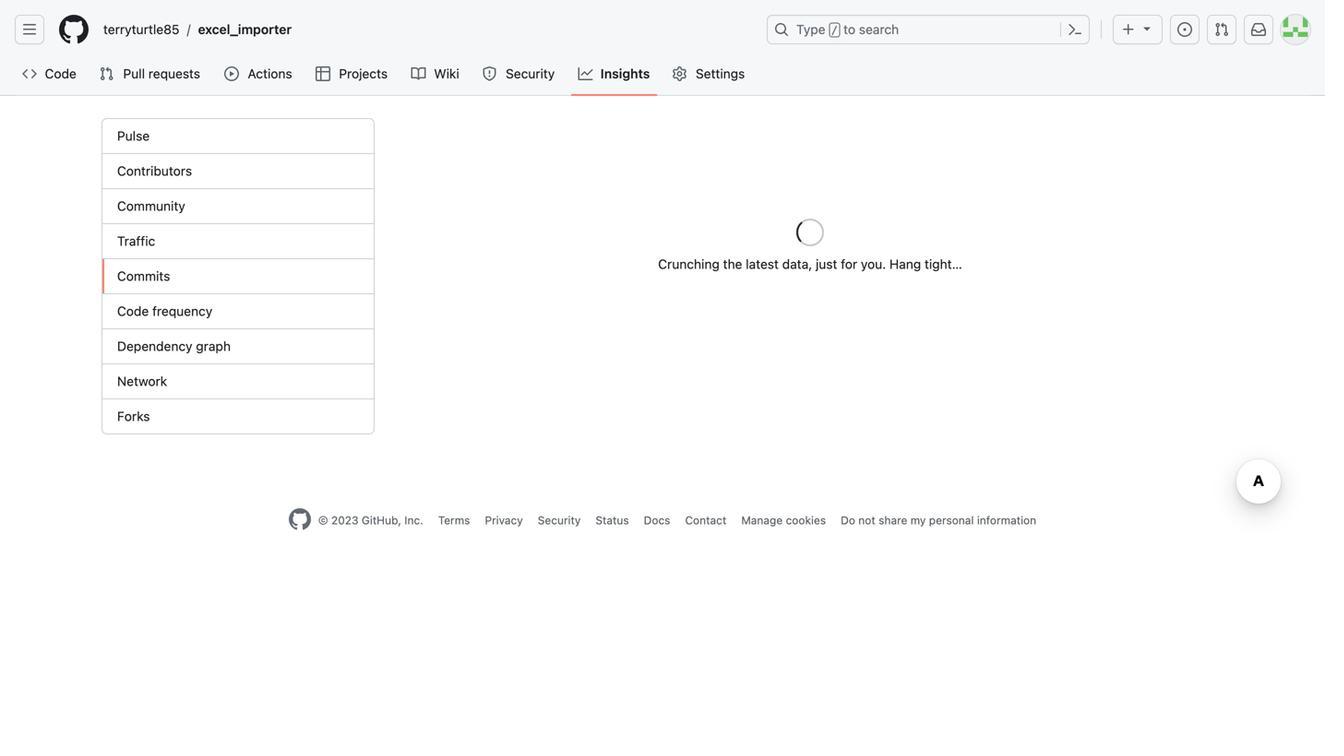 Task type: vqa. For each thing, say whether or not it's contained in the screenshot.
"GIT PULL REQUEST" image
yes



Task type: locate. For each thing, give the bounding box(es) containing it.
© 2023 github, inc.
[[318, 514, 423, 527]]

/
[[187, 22, 191, 37], [831, 24, 838, 37]]

git pull request image
[[1214, 22, 1229, 37], [99, 66, 114, 81]]

community
[[117, 198, 185, 214]]

security link left graph image
[[475, 60, 564, 88]]

just
[[816, 257, 837, 272]]

settings
[[696, 66, 745, 81]]

0 vertical spatial git pull request image
[[1214, 22, 1229, 37]]

code right the code image
[[45, 66, 76, 81]]

insights link
[[571, 60, 657, 88]]

manage cookies
[[741, 514, 826, 527]]

list containing terryturtle85 / excel_importer
[[96, 15, 756, 44]]

command palette image
[[1068, 22, 1082, 37]]

pulse
[[117, 128, 150, 143]]

/ for type
[[831, 24, 838, 37]]

security left status 'link'
[[538, 514, 581, 527]]

community link
[[102, 189, 374, 224]]

code inside insights element
[[117, 304, 149, 319]]

share
[[879, 514, 907, 527]]

code frequency
[[117, 304, 212, 319]]

git pull request image left pull on the top left of the page
[[99, 66, 114, 81]]

forks
[[117, 409, 150, 424]]

status
[[596, 514, 629, 527]]

/ up requests
[[187, 22, 191, 37]]

you.
[[861, 257, 886, 272]]

actions
[[248, 66, 292, 81]]

not
[[858, 514, 875, 527]]

security link
[[475, 60, 564, 88], [538, 514, 581, 527]]

code frequency link
[[102, 294, 374, 329]]

pull
[[123, 66, 145, 81]]

0 horizontal spatial /
[[187, 22, 191, 37]]

security
[[506, 66, 555, 81], [538, 514, 581, 527]]

search
[[859, 22, 899, 37]]

the
[[723, 257, 742, 272]]

0 vertical spatial security link
[[475, 60, 564, 88]]

to
[[843, 22, 855, 37]]

cookies
[[786, 514, 826, 527]]

terryturtle85 link
[[96, 15, 187, 44]]

dependency
[[117, 339, 192, 354]]

code down commits on the top left of page
[[117, 304, 149, 319]]

docs
[[644, 514, 670, 527]]

github,
[[362, 514, 401, 527]]

code link
[[15, 60, 84, 88]]

status link
[[596, 514, 629, 527]]

1 horizontal spatial git pull request image
[[1214, 22, 1229, 37]]

/ inside terryturtle85 / excel_importer
[[187, 22, 191, 37]]

insights element
[[102, 118, 375, 435]]

homepage image
[[59, 15, 89, 44]]

security link left status 'link'
[[538, 514, 581, 527]]

/ left the to
[[831, 24, 838, 37]]

graph
[[196, 339, 231, 354]]

insights
[[600, 66, 650, 81]]

/ for terryturtle85
[[187, 22, 191, 37]]

terms
[[438, 514, 470, 527]]

projects
[[339, 66, 388, 81]]

1 horizontal spatial code
[[117, 304, 149, 319]]

git pull request image right issue opened image
[[1214, 22, 1229, 37]]

projects link
[[308, 60, 396, 88]]

security right shield image
[[506, 66, 555, 81]]

network
[[117, 374, 167, 389]]

code
[[45, 66, 76, 81], [117, 304, 149, 319]]

plus image
[[1121, 22, 1136, 37]]

do not share my personal information
[[841, 514, 1036, 527]]

for
[[841, 257, 857, 272]]

0 vertical spatial code
[[45, 66, 76, 81]]

list
[[96, 15, 756, 44]]

gear image
[[672, 66, 687, 81]]

commits
[[117, 269, 170, 284]]

code for code
[[45, 66, 76, 81]]

0 horizontal spatial code
[[45, 66, 76, 81]]

network link
[[102, 364, 374, 400]]

privacy
[[485, 514, 523, 527]]

1 vertical spatial git pull request image
[[99, 66, 114, 81]]

terms link
[[438, 514, 470, 527]]

0 horizontal spatial git pull request image
[[99, 66, 114, 81]]

/ inside type / to search
[[831, 24, 838, 37]]

commits link
[[102, 259, 374, 294]]

dependency graph
[[117, 339, 231, 354]]

1 vertical spatial security link
[[538, 514, 581, 527]]

type
[[796, 22, 825, 37]]

frequency
[[152, 304, 212, 319]]

1 vertical spatial code
[[117, 304, 149, 319]]

1 vertical spatial security
[[538, 514, 581, 527]]

pull requests
[[123, 66, 200, 81]]

1 horizontal spatial /
[[831, 24, 838, 37]]

book image
[[411, 66, 426, 81]]

hang
[[890, 257, 921, 272]]



Task type: describe. For each thing, give the bounding box(es) containing it.
code image
[[22, 66, 37, 81]]

data,
[[782, 257, 812, 272]]

traffic
[[117, 233, 155, 249]]

privacy link
[[485, 514, 523, 527]]

do
[[841, 514, 855, 527]]

2023
[[331, 514, 359, 527]]

personal
[[929, 514, 974, 527]]

tight…
[[925, 257, 962, 272]]

0 vertical spatial security
[[506, 66, 555, 81]]

notifications image
[[1251, 22, 1266, 37]]

crunching the latest data, just for you. hang tight…
[[658, 257, 962, 272]]

table image
[[316, 66, 330, 81]]

code for code frequency
[[117, 304, 149, 319]]

traffic link
[[102, 224, 374, 259]]

forks link
[[102, 400, 374, 434]]

latest
[[746, 257, 779, 272]]

manage
[[741, 514, 783, 527]]

graph image
[[578, 66, 593, 81]]

settings link
[[665, 60, 754, 88]]

triangle down image
[[1140, 21, 1154, 36]]

pulse link
[[102, 119, 374, 154]]

pull requests link
[[92, 60, 210, 88]]

dependency graph link
[[102, 329, 374, 364]]

play image
[[224, 66, 239, 81]]

contact link
[[685, 514, 727, 527]]

manage cookies button
[[741, 512, 826, 529]]

crunching
[[658, 257, 720, 272]]

do not share my personal information button
[[841, 512, 1036, 529]]

docs link
[[644, 514, 670, 527]]

type / to search
[[796, 22, 899, 37]]

git pull request image inside pull requests link
[[99, 66, 114, 81]]

contact
[[685, 514, 727, 527]]

terryturtle85
[[103, 22, 179, 37]]

terryturtle85 / excel_importer
[[103, 22, 292, 37]]

requests
[[148, 66, 200, 81]]

inc.
[[404, 514, 423, 527]]

excel_importer
[[198, 22, 292, 37]]

my
[[910, 514, 926, 527]]

homepage image
[[289, 508, 311, 531]]

contributors link
[[102, 154, 374, 189]]

information
[[977, 514, 1036, 527]]

shield image
[[482, 66, 497, 81]]

©
[[318, 514, 328, 527]]

excel_importer link
[[191, 15, 299, 44]]

issue opened image
[[1177, 22, 1192, 37]]

wiki
[[434, 66, 459, 81]]

actions link
[[217, 60, 301, 88]]

wiki link
[[404, 60, 467, 88]]

contributors
[[117, 163, 192, 179]]



